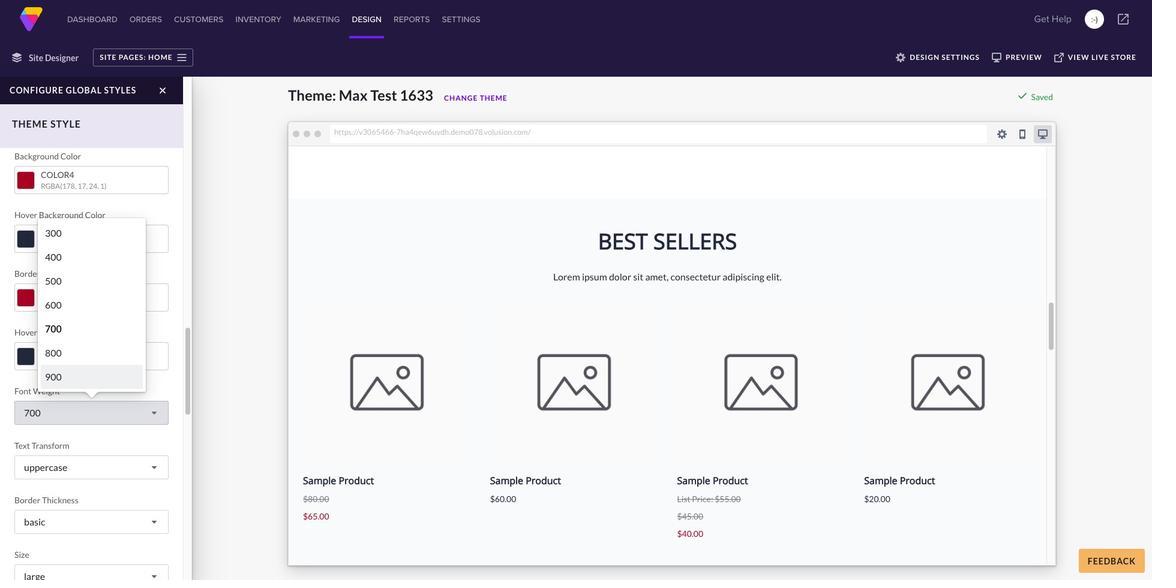 Task type: locate. For each thing, give the bounding box(es) containing it.
41, down the hover background color
[[74, 241, 83, 250]]

500
[[45, 275, 62, 287]]

rgba(30,
[[41, 241, 72, 250], [41, 358, 72, 367]]

color
[[56, 92, 77, 103], [60, 151, 81, 161], [85, 210, 106, 220], [42, 269, 63, 279], [67, 328, 87, 338]]

2 color5 from the top
[[41, 346, 74, 356]]

900
[[45, 371, 62, 383]]

1 horizontal spatial site
[[100, 53, 117, 62]]

2 hover from the top
[[14, 210, 37, 220]]

1 color4 from the top
[[41, 170, 74, 180]]

get
[[1034, 12, 1049, 26]]

1 vertical spatial color4 rgba(178, 17, 24, 1)
[[41, 287, 107, 308]]

volusion-logo link
[[19, 7, 43, 31]]

color5 down hover border color
[[41, 346, 74, 356]]

2 24, from the top
[[89, 299, 99, 308]]

1 vertical spatial 700
[[24, 407, 41, 419]]

color4 rgba(178, 17, 24, 1)
[[41, 170, 107, 191], [41, 287, 107, 308]]

2 rgba(178, from the top
[[41, 299, 76, 308]]

saved image
[[1017, 91, 1027, 101]]

1 vertical spatial rgba(30,
[[41, 358, 72, 367]]

1 horizontal spatial 700
[[45, 323, 62, 335]]

1 vertical spatial color5 rgba(30, 41, 59, 1)
[[41, 346, 102, 367]]

border up 800
[[39, 328, 65, 338]]

0 vertical spatial 59,
[[85, 241, 95, 250]]

2 41, from the top
[[74, 358, 83, 367]]

1 41, from the top
[[74, 241, 83, 250]]

2 17, from the top
[[78, 299, 88, 308]]

1 24, from the top
[[89, 182, 99, 191]]

color4 rgba(178, 17, 24, 1) down background color
[[41, 170, 107, 191]]

customers button
[[172, 0, 226, 38]]

view
[[1068, 53, 1089, 62]]

1 color4 rgba(178, 17, 24, 1) from the top
[[41, 170, 107, 191]]

1 vertical spatial text
[[14, 441, 30, 451]]

17,
[[78, 182, 88, 191], [78, 299, 88, 308]]

weight
[[33, 386, 60, 397]]

hover text color
[[14, 92, 77, 103]]

0 vertical spatial 700
[[45, 323, 62, 335]]

2 vertical spatial border
[[14, 496, 40, 506]]

0 vertical spatial color4 rgba(178, 17, 24, 1)
[[41, 170, 107, 191]]

1 17, from the top
[[78, 182, 88, 191]]

color up color1
[[56, 92, 77, 103]]

border up basic
[[14, 496, 40, 506]]

theme inside sidebar element
[[12, 118, 48, 130]]

color4 rgba(178, 17, 24, 1) for border color
[[41, 287, 107, 308]]

0 vertical spatial color5 rgba(30, 41, 59, 1)
[[41, 229, 102, 250]]

menu containing 300
[[38, 218, 146, 392]]

1 vertical spatial theme
[[12, 118, 48, 130]]

2 color5 rgba(30, 41, 59, 1) from the top
[[41, 346, 102, 367]]

1 vertical spatial 24,
[[89, 299, 99, 308]]

text up color1
[[39, 92, 55, 103]]

preview button
[[986, 49, 1048, 67]]

700 up 800
[[45, 323, 62, 335]]

transform
[[32, 441, 69, 451]]

hover for hover border color
[[14, 328, 37, 338]]

1 vertical spatial border
[[39, 328, 65, 338]]

1) up 500 link
[[96, 241, 102, 250]]

0 horizontal spatial text
[[14, 441, 30, 451]]

700
[[45, 323, 62, 335], [24, 407, 41, 419]]

700 down font weight
[[24, 407, 41, 419]]

settings button
[[440, 0, 483, 38]]

reports
[[394, 13, 430, 25]]

rgba(30, up 400
[[41, 241, 72, 250]]

background color
[[14, 151, 81, 161]]

color4 rgba(178, 17, 24, 1) down 500
[[41, 287, 107, 308]]

theme:
[[288, 86, 336, 104]]

styles
[[104, 85, 136, 95]]

0 horizontal spatial site
[[29, 53, 43, 63]]

2 59, from the top
[[85, 358, 95, 367]]

pages:
[[119, 53, 146, 62]]

0 vertical spatial rgba(30,
[[41, 241, 72, 250]]

home
[[148, 53, 173, 62]]

:-)
[[1091, 13, 1098, 25]]

color5 rgba(30, 41, 59, 1) up 400
[[41, 229, 102, 250]]

site left pages:
[[100, 53, 117, 62]]

300 link
[[41, 221, 143, 245]]

24, for background color
[[89, 182, 99, 191]]

color5 down the hover background color
[[41, 229, 74, 239]]

0 vertical spatial border
[[14, 269, 40, 279]]

design settings button
[[890, 49, 986, 67]]

700 inside button
[[24, 407, 41, 419]]

1) for background color
[[100, 182, 107, 191]]

1 vertical spatial color4
[[41, 287, 74, 298]]

700 for 700 link
[[45, 323, 62, 335]]

site inside button
[[100, 53, 117, 62]]

text
[[39, 92, 55, 103], [14, 441, 30, 451]]

17, for border color
[[78, 299, 88, 308]]

test
[[370, 86, 397, 104]]

dashboard link
[[65, 0, 120, 38]]

dashboard
[[67, 13, 118, 25]]

17, down 500 link
[[78, 299, 88, 308]]

theme
[[480, 94, 508, 103], [12, 118, 48, 130]]

color up 800 "link"
[[67, 328, 87, 338]]

text left transform
[[14, 441, 30, 451]]

0 vertical spatial color4
[[41, 170, 74, 180]]

hover
[[14, 92, 37, 103], [14, 210, 37, 220], [14, 328, 37, 338]]

2 vertical spatial hover
[[14, 328, 37, 338]]

1 vertical spatial hover
[[14, 210, 37, 220]]

rgba(30, up 900
[[41, 358, 72, 367]]

0 horizontal spatial theme
[[12, 118, 48, 130]]

orders
[[130, 13, 162, 25]]

1)
[[100, 182, 107, 191], [96, 241, 102, 250], [100, 299, 107, 308], [96, 358, 102, 367]]

0 vertical spatial theme
[[480, 94, 508, 103]]

rgba(178, up the hover background color
[[41, 182, 76, 191]]

rgba(30, for background
[[41, 241, 72, 250]]

designer
[[45, 53, 79, 63]]

17, for background color
[[78, 182, 88, 191]]

theme down hover text color at the top left of the page
[[12, 118, 48, 130]]

background
[[14, 151, 59, 161], [39, 210, 83, 220]]

0 vertical spatial hover
[[14, 92, 37, 103]]

1) for hover background color
[[96, 241, 102, 250]]

0 vertical spatial rgba(178,
[[41, 182, 76, 191]]

800 link
[[41, 341, 143, 365]]

1) down 700 link
[[96, 358, 102, 367]]

background down theme style
[[14, 151, 59, 161]]

color5 rgba(30, 41, 59, 1) for border
[[41, 346, 102, 367]]

color1 #ffffff
[[41, 111, 74, 132]]

color5
[[41, 229, 74, 239], [41, 346, 74, 356]]

1 rgba(30, from the top
[[41, 241, 72, 250]]

59, up 500 link
[[85, 241, 95, 250]]

border left 500
[[14, 269, 40, 279]]

site
[[29, 53, 43, 63], [100, 53, 117, 62]]

1 59, from the top
[[85, 241, 95, 250]]

background up 300 at top
[[39, 210, 83, 220]]

1 hover from the top
[[14, 92, 37, 103]]

rgba(178,
[[41, 182, 76, 191], [41, 299, 76, 308]]

change
[[444, 94, 478, 103]]

color for border
[[67, 328, 87, 338]]

1) up 300 link
[[100, 182, 107, 191]]

color4 down 500
[[41, 287, 74, 298]]

1 color5 rgba(30, 41, 59, 1) from the top
[[41, 229, 102, 250]]

color up 300 link
[[85, 210, 106, 220]]

600
[[45, 299, 62, 311]]

color4 rgba(178, 17, 24, 1) for background color
[[41, 170, 107, 191]]

rgba(178, down 500
[[41, 299, 76, 308]]

24, for border color
[[89, 299, 99, 308]]

preview
[[1006, 53, 1042, 62]]

1) for border color
[[100, 299, 107, 308]]

menu
[[38, 218, 146, 392]]

24, down 500 link
[[89, 299, 99, 308]]

configure
[[10, 85, 64, 95]]

1 color5 from the top
[[41, 229, 74, 239]]

0 vertical spatial 24,
[[89, 182, 99, 191]]

color5 rgba(30, 41, 59, 1) up 900
[[41, 346, 102, 367]]

59, for hover border color
[[85, 358, 95, 367]]

2 rgba(30, from the top
[[41, 358, 72, 367]]

hover border color
[[14, 328, 87, 338]]

site left designer
[[29, 53, 43, 63]]

17, up the hover background color
[[78, 182, 88, 191]]

1 vertical spatial 41,
[[74, 358, 83, 367]]

site pages: home button
[[93, 49, 193, 67]]

24, up the hover background color
[[89, 182, 99, 191]]

0 vertical spatial color5
[[41, 229, 74, 239]]

rgba(30, for border
[[41, 358, 72, 367]]

border
[[14, 269, 40, 279], [39, 328, 65, 338], [14, 496, 40, 506]]

700 link
[[41, 317, 143, 341]]

0 vertical spatial 41,
[[74, 241, 83, 250]]

3 hover from the top
[[14, 328, 37, 338]]

0 vertical spatial text
[[39, 92, 55, 103]]

theme right change
[[480, 94, 508, 103]]

color4
[[41, 170, 74, 180], [41, 287, 74, 298]]

view live store button
[[1048, 49, 1143, 67]]

site designer
[[29, 53, 79, 63]]

2 color4 rgba(178, 17, 24, 1) from the top
[[41, 287, 107, 308]]

0 vertical spatial 17,
[[78, 182, 88, 191]]

color1
[[41, 111, 74, 121]]

24,
[[89, 182, 99, 191], [89, 299, 99, 308]]

1 vertical spatial 59,
[[85, 358, 95, 367]]

59, down 700 link
[[85, 358, 95, 367]]

color5 rgba(30, 41, 59, 1) for background
[[41, 229, 102, 250]]

600 link
[[41, 293, 143, 317]]

2 color4 from the top
[[41, 287, 74, 298]]

1 vertical spatial rgba(178,
[[41, 299, 76, 308]]

text transform
[[14, 441, 69, 451]]

41,
[[74, 241, 83, 250], [74, 358, 83, 367]]

1 vertical spatial color5
[[41, 346, 74, 356]]

color for background
[[85, 210, 106, 220]]

color4 down background color
[[41, 170, 74, 180]]

41, right 800
[[74, 358, 83, 367]]

site for site pages: home
[[100, 53, 117, 62]]

color down 400
[[42, 269, 63, 279]]

color5 for border
[[41, 346, 74, 356]]

1) down 500 link
[[100, 299, 107, 308]]

color5 for background
[[41, 229, 74, 239]]

1 rgba(178, from the top
[[41, 182, 76, 191]]

https://v3065466-
[[334, 127, 397, 137]]

59,
[[85, 241, 95, 250], [85, 358, 95, 367]]

1 vertical spatial 17,
[[78, 299, 88, 308]]

0 horizontal spatial 700
[[24, 407, 41, 419]]



Task type: describe. For each thing, give the bounding box(es) containing it.
1 horizontal spatial text
[[39, 92, 55, 103]]

rgba(178, for background
[[41, 182, 76, 191]]

800
[[45, 347, 62, 359]]

)
[[1096, 13, 1098, 25]]

basic
[[24, 517, 45, 528]]

1) for hover border color
[[96, 358, 102, 367]]

hover background color
[[14, 210, 106, 220]]

configure global styles
[[10, 85, 136, 95]]

41, for border
[[74, 358, 83, 367]]

font weight
[[14, 386, 60, 397]]

design
[[352, 13, 382, 25]]

0 vertical spatial background
[[14, 151, 59, 161]]

help
[[1052, 12, 1072, 26]]

dashboard image
[[19, 7, 43, 31]]

marketing button
[[291, 0, 342, 38]]

300
[[45, 227, 62, 239]]

settings
[[442, 13, 480, 25]]

uppercase button
[[14, 456, 169, 480]]

reports button
[[391, 0, 432, 38]]

color down #ffffff
[[60, 151, 81, 161]]

style
[[50, 118, 81, 130]]

1 horizontal spatial theme
[[480, 94, 508, 103]]

hover for hover text color
[[14, 92, 37, 103]]

max
[[339, 86, 368, 104]]

900 link
[[41, 365, 143, 389]]

basic button
[[14, 511, 169, 535]]

uppercase
[[24, 462, 67, 473]]

orders button
[[127, 0, 164, 38]]

get help
[[1034, 12, 1072, 26]]

59, for hover background color
[[85, 241, 95, 250]]

saved
[[1031, 92, 1053, 102]]

view live store
[[1068, 53, 1137, 62]]

sidebar element
[[0, 77, 192, 581]]

customers
[[174, 13, 223, 25]]

https://v3065466-7ha4qew6uvdh.demo078.volusion.com/
[[334, 127, 531, 137]]

settings
[[942, 53, 980, 62]]

color for text
[[56, 92, 77, 103]]

site for site designer
[[29, 53, 43, 63]]

inventory button
[[233, 0, 284, 38]]

border thickness
[[14, 496, 78, 506]]

:-) link
[[1085, 10, 1104, 29]]

hover for hover background color
[[14, 210, 37, 220]]

41, for background
[[74, 241, 83, 250]]

store
[[1111, 53, 1137, 62]]

site pages: home
[[100, 53, 173, 62]]

400
[[45, 251, 62, 263]]

:-
[[1091, 13, 1096, 25]]

1633
[[400, 86, 433, 104]]

#ffffff
[[41, 123, 69, 132]]

design settings
[[910, 53, 980, 62]]

marketing
[[293, 13, 340, 25]]

700 for 700 button
[[24, 407, 41, 419]]

400 link
[[41, 245, 143, 269]]

design
[[910, 53, 940, 62]]

border color
[[14, 269, 63, 279]]

1 vertical spatial background
[[39, 210, 83, 220]]

color4 for background
[[41, 170, 74, 180]]

theme: max test 1633
[[288, 86, 433, 104]]

design button
[[350, 0, 384, 38]]

border for thickness
[[14, 496, 40, 506]]

color4 for border
[[41, 287, 74, 298]]

500 link
[[41, 269, 143, 293]]

inventory
[[235, 13, 281, 25]]

thickness
[[42, 496, 78, 506]]

rgba(178, for border
[[41, 299, 76, 308]]

7ha4qew6uvdh.demo078.volusion.com/
[[397, 127, 531, 137]]

global
[[66, 85, 102, 95]]

size
[[14, 550, 29, 560]]

feedback
[[1088, 557, 1136, 567]]

border for color
[[14, 269, 40, 279]]

get help link
[[1031, 7, 1075, 31]]

feedback button
[[1079, 550, 1145, 574]]

live
[[1091, 53, 1109, 62]]

theme style
[[12, 118, 81, 130]]

700 button
[[14, 401, 169, 425]]

font
[[14, 386, 31, 397]]

change theme
[[444, 94, 508, 103]]



Task type: vqa. For each thing, say whether or not it's contained in the screenshot.


